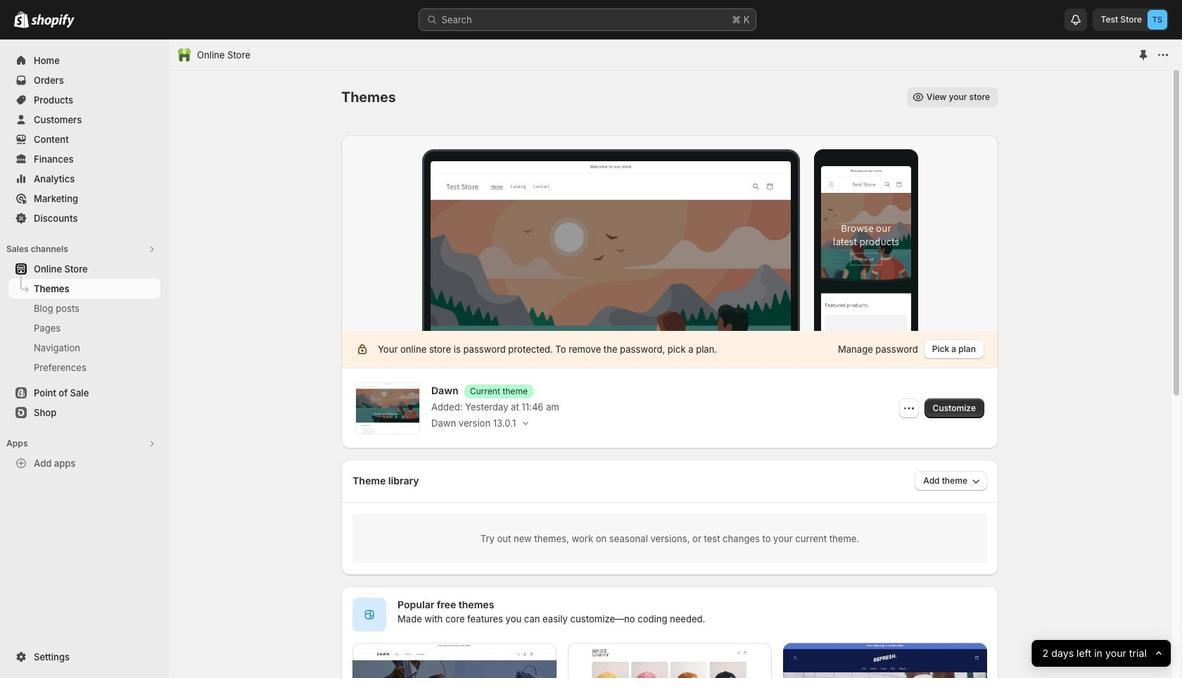 Task type: vqa. For each thing, say whether or not it's contained in the screenshot.
the Test Store icon
yes



Task type: locate. For each thing, give the bounding box(es) containing it.
shopify image
[[31, 14, 75, 28]]



Task type: describe. For each thing, give the bounding box(es) containing it.
shopify image
[[14, 11, 29, 28]]

online store image
[[177, 48, 192, 62]]

test store image
[[1148, 10, 1168, 30]]



